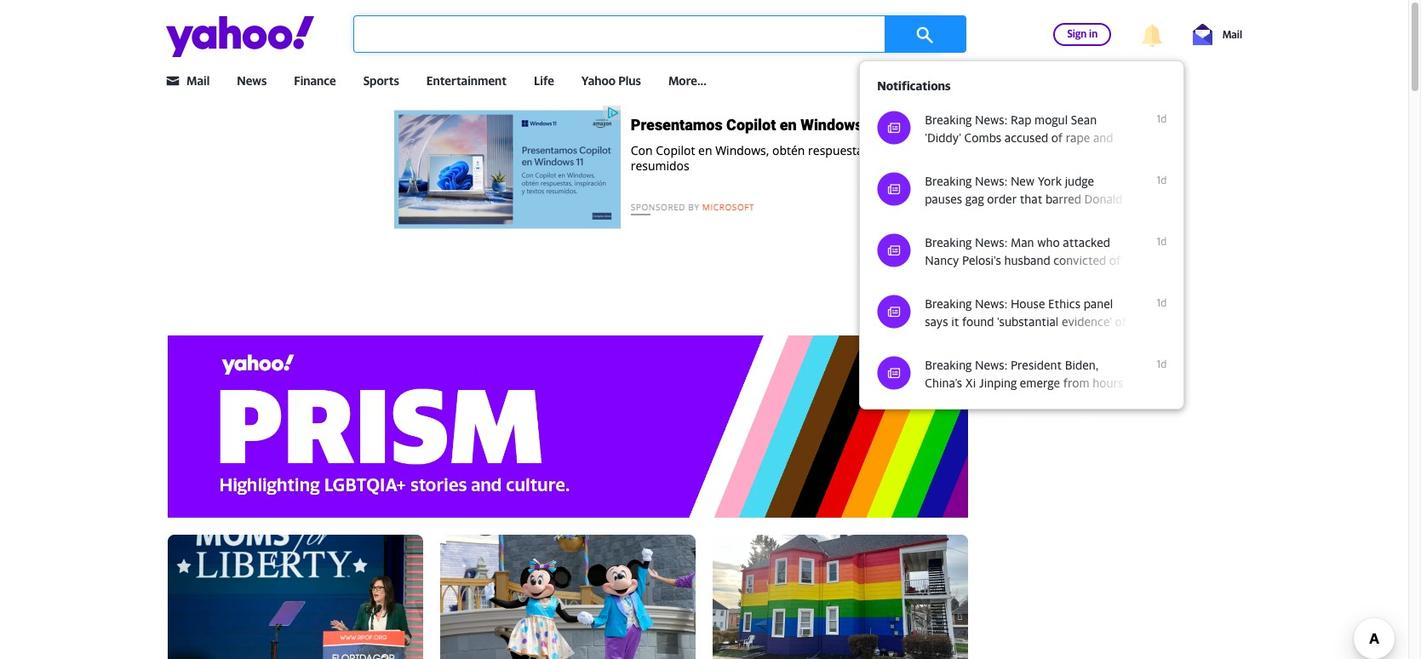 Task type: vqa. For each thing, say whether or not it's contained in the screenshot.
STATE
no



Task type: describe. For each thing, give the bounding box(es) containing it.
breaking news: new york judge pauses gag order that barred donald trump from maligning court staff in civil fraud trial
[[925, 174, 1123, 242]]

the
[[1091, 350, 1109, 365]]

sign in
[[1068, 27, 1098, 40]]

breaking for 'diddy'
[[925, 113, 972, 127]]

rep.
[[1036, 332, 1059, 347]]

'diddy'
[[925, 130, 962, 145]]

plus
[[618, 73, 641, 88]]

yahoo plus link
[[582, 73, 641, 88]]

news: for emerge
[[975, 358, 1008, 372]]

york
[[1038, 174, 1062, 188]]

hours
[[1093, 376, 1124, 390]]

charges
[[988, 289, 1029, 303]]

trial
[[982, 228, 1003, 242]]

husband
[[1005, 253, 1051, 268]]

breaking news: house ethics panel says it found 'substantial evidence' of lawbreaking by gop rep. george santos and sent its findings to the doj
[[925, 297, 1127, 383]]

1 horizontal spatial in
[[1089, 27, 1098, 40]]

girlfriend
[[925, 166, 974, 181]]

gop
[[1009, 332, 1033, 347]]

filed
[[1061, 148, 1085, 163]]

breaking for xi
[[925, 358, 972, 372]]

and inside breaking news: rap mogul sean 'diddy' combs accused of rape and physical abuse in lawsuit filed by ex- girlfriend cassie
[[1094, 130, 1114, 145]]

attempted
[[1030, 271, 1087, 285]]

military
[[965, 412, 1007, 426]]

toolbar containing notifications
[[848, 20, 1243, 426]]

news
[[237, 73, 267, 88]]

abuse
[[972, 148, 1004, 163]]

lawbreaking
[[925, 332, 990, 347]]

entertainment link
[[427, 73, 507, 88]]

federal
[[925, 271, 963, 285]]

more...
[[669, 73, 707, 88]]

new
[[1011, 174, 1035, 188]]

0 horizontal spatial mail link
[[187, 73, 210, 88]]

says
[[925, 314, 948, 329]]

news: for accused
[[975, 113, 1008, 127]]

breaking news: president biden, china's xi jinping emerge from hours of talks, agree to curb illicit fentanyl, restart military dialogue
[[925, 358, 1124, 426]]

restart
[[925, 412, 962, 426]]

house
[[1011, 297, 1045, 311]]

breaking news: rap mogul sean 'diddy' combs accused of rape and physical abuse in lawsuit filed by ex- girlfriend cassie
[[925, 113, 1120, 181]]

finance
[[294, 73, 336, 88]]

it
[[951, 314, 959, 329]]

barred
[[1046, 192, 1082, 206]]

china's
[[925, 376, 963, 390]]

court
[[1047, 210, 1077, 224]]

news: for order
[[975, 174, 1008, 188]]

sign
[[1068, 27, 1087, 40]]

trump
[[925, 210, 960, 224]]

news: for husband
[[975, 235, 1008, 250]]

fraud
[[949, 228, 979, 242]]

assault
[[966, 271, 1004, 285]]

judge
[[1065, 174, 1094, 188]]

ex-
[[1104, 148, 1120, 163]]

sign in link
[[1054, 23, 1112, 46]]

breaking for says
[[925, 297, 972, 311]]

dialogue
[[1010, 412, 1056, 426]]

doj
[[925, 368, 947, 383]]

convicted
[[1054, 253, 1107, 268]]

found
[[962, 314, 994, 329]]

its
[[1014, 350, 1028, 365]]

1d for breaking news: rap mogul sean 'diddy' combs accused of rape and physical abuse in lawsuit filed by ex- girlfriend cassie
[[1157, 113, 1167, 125]]

cassie
[[978, 166, 1011, 181]]

president
[[1011, 358, 1062, 372]]

0 horizontal spatial mail
[[187, 73, 210, 88]]

maligning
[[993, 210, 1044, 224]]

finance link
[[294, 73, 336, 88]]

1d for breaking news: president biden, china's xi jinping emerge from hours of talks, agree to curb illicit fentanyl, restart military dialogue
[[1157, 358, 1167, 371]]

New! search field
[[353, 15, 967, 53]]

0 vertical spatial advertisement region
[[291, 106, 1117, 319]]

in inside breaking news: new york judge pauses gag order that barred donald trump from maligning court staff in civil fraud trial
[[1107, 210, 1117, 224]]

to inside the breaking news: president biden, china's xi jinping emerge from hours of talks, agree to curb illicit fentanyl, restart military dialogue
[[1004, 394, 1016, 408]]

emerge
[[1020, 376, 1060, 390]]

man
[[1011, 235, 1034, 250]]

sent
[[988, 350, 1011, 365]]

yahoo plus
[[582, 73, 641, 88]]

sean
[[1071, 113, 1097, 127]]



Task type: locate. For each thing, give the bounding box(es) containing it.
1 vertical spatial by
[[993, 332, 1006, 347]]

0 horizontal spatial and
[[965, 350, 985, 365]]

life link
[[534, 73, 554, 88]]

of up restart
[[925, 394, 937, 408]]

physical
[[925, 148, 969, 163]]

jinping
[[979, 376, 1017, 390]]

findings
[[1031, 350, 1073, 365]]

from inside the breaking news: president biden, china's xi jinping emerge from hours of talks, agree to curb illicit fentanyl, restart military dialogue
[[1063, 376, 1090, 390]]

in
[[1089, 27, 1098, 40], [1007, 148, 1017, 163], [1107, 210, 1117, 224]]

to inside breaking news: house ethics panel says it found 'substantial evidence' of lawbreaking by gop rep. george santos and sent its findings to the doj
[[1077, 350, 1088, 365]]

1 breaking from the top
[[925, 113, 972, 127]]

'substantial
[[997, 314, 1059, 329]]

gag
[[966, 192, 984, 206]]

1d right judge
[[1157, 174, 1167, 187]]

who
[[1038, 235, 1060, 250]]

2 breaking from the top
[[925, 174, 972, 188]]

1 news: from the top
[[975, 113, 1008, 127]]

santos
[[925, 350, 962, 365]]

talks,
[[940, 394, 968, 408]]

more... link
[[669, 73, 707, 88]]

breaking up 'nancy'
[[925, 235, 972, 250]]

1 vertical spatial from
[[1063, 376, 1090, 390]]

new!
[[942, 15, 967, 29]]

by
[[1088, 148, 1101, 163], [993, 332, 1006, 347]]

breaking
[[925, 113, 972, 127], [925, 174, 972, 188], [925, 235, 972, 250], [925, 297, 972, 311], [925, 358, 972, 372]]

by inside breaking news: rap mogul sean 'diddy' combs accused of rape and physical abuse in lawsuit filed by ex- girlfriend cassie
[[1088, 148, 1101, 163]]

news: up order on the top right of the page
[[975, 174, 1008, 188]]

combs
[[965, 130, 1002, 145]]

1 horizontal spatial and
[[1007, 271, 1027, 285]]

breaking up 'diddy' on the right of page
[[925, 113, 972, 127]]

news: inside breaking news: rap mogul sean 'diddy' combs accused of rape and physical abuse in lawsuit filed by ex- girlfriend cassie
[[975, 113, 1008, 127]]

by inside breaking news: house ethics panel says it found 'substantial evidence' of lawbreaking by gop rep. george santos and sent its findings to the doj
[[993, 332, 1006, 347]]

civil
[[925, 228, 946, 242]]

1d for breaking news: new york judge pauses gag order that barred donald trump from maligning court staff in civil fraud trial
[[1157, 174, 1167, 187]]

and inside breaking news: house ethics panel says it found 'substantial evidence' of lawbreaking by gop rep. george santos and sent its findings to the doj
[[965, 350, 985, 365]]

sports
[[363, 73, 399, 88]]

1 vertical spatial mail
[[187, 73, 210, 88]]

to left curb
[[1004, 394, 1016, 408]]

3 1d from the top
[[1157, 235, 1167, 248]]

of right 'evidence''
[[1115, 314, 1127, 329]]

1 horizontal spatial from
[[1063, 376, 1090, 390]]

news: up the combs
[[975, 113, 1008, 127]]

0 horizontal spatial to
[[1004, 394, 1016, 408]]

panel
[[1084, 297, 1113, 311]]

breaking for nancy
[[925, 235, 972, 250]]

news: up found
[[975, 297, 1008, 311]]

news: for found
[[975, 297, 1008, 311]]

0 vertical spatial mail
[[1223, 28, 1243, 40]]

mail link
[[1193, 23, 1243, 45], [187, 73, 210, 88]]

news link
[[237, 73, 267, 88]]

pauses
[[925, 192, 963, 206]]

1 horizontal spatial mail link
[[1193, 23, 1243, 45]]

2 news: from the top
[[975, 174, 1008, 188]]

and up charges on the top of page
[[1007, 271, 1027, 285]]

and left the "sent"
[[965, 350, 985, 365]]

and up the ex-
[[1094, 130, 1114, 145]]

main content
[[159, 336, 977, 659]]

1d for breaking news: house ethics panel says it found 'substantial evidence' of lawbreaking by gop rep. george santos and sent its findings to the doj
[[1157, 297, 1167, 309]]

of down attacked
[[1110, 253, 1121, 268]]

2 horizontal spatial and
[[1094, 130, 1114, 145]]

breaking inside breaking news: rap mogul sean 'diddy' combs accused of rape and physical abuse in lawsuit filed by ex- girlfriend cassie
[[925, 113, 972, 127]]

1d right sean
[[1157, 113, 1167, 125]]

illicit
[[1047, 394, 1072, 408]]

lawsuit
[[1020, 148, 1058, 163]]

1 vertical spatial in
[[1007, 148, 1017, 163]]

2 vertical spatial and
[[965, 350, 985, 365]]

in down donald
[[1107, 210, 1117, 224]]

evidence'
[[1062, 314, 1112, 329]]

1 1d from the top
[[1157, 113, 1167, 125]]

0 horizontal spatial by
[[993, 332, 1006, 347]]

0 horizontal spatial from
[[963, 210, 990, 224]]

news: up jinping on the bottom right
[[975, 358, 1008, 372]]

2 vertical spatial in
[[1107, 210, 1117, 224]]

of
[[1052, 130, 1063, 145], [1110, 253, 1121, 268], [1115, 314, 1127, 329], [925, 394, 937, 408]]

life
[[534, 73, 554, 88]]

1 horizontal spatial to
[[1077, 350, 1088, 365]]

of inside the breaking news: president biden, china's xi jinping emerge from hours of talks, agree to curb illicit fentanyl, restart military dialogue
[[925, 394, 937, 408]]

news: up the pelosi's
[[975, 235, 1008, 250]]

news: inside the breaking news: president biden, china's xi jinping emerge from hours of talks, agree to curb illicit fentanyl, restart military dialogue
[[975, 358, 1008, 372]]

3 news: from the top
[[975, 235, 1008, 250]]

and
[[1094, 130, 1114, 145], [1007, 271, 1027, 285], [965, 350, 985, 365]]

news: inside breaking news: new york judge pauses gag order that barred donald trump from maligning court staff in civil fraud trial
[[975, 174, 1008, 188]]

1 horizontal spatial by
[[1088, 148, 1101, 163]]

fentanyl,
[[1075, 394, 1123, 408]]

of down mogul
[[1052, 130, 1063, 145]]

of inside breaking news: house ethics panel says it found 'substantial evidence' of lawbreaking by gop rep. george santos and sent its findings to the doj
[[1115, 314, 1127, 329]]

1d right attacked
[[1157, 235, 1167, 248]]

nancy
[[925, 253, 959, 268]]

0 vertical spatial to
[[1077, 350, 1088, 365]]

sports link
[[363, 73, 399, 88]]

5 news: from the top
[[975, 358, 1008, 372]]

in inside breaking news: rap mogul sean 'diddy' combs accused of rape and physical abuse in lawsuit filed by ex- girlfriend cassie
[[1007, 148, 1017, 163]]

advertisement region
[[291, 106, 1117, 319], [985, 414, 1241, 627]]

agree
[[971, 394, 1001, 408]]

5 breaking from the top
[[925, 358, 972, 372]]

from down gag
[[963, 210, 990, 224]]

4 1d from the top
[[1157, 297, 1167, 309]]

breaking inside breaking news: house ethics panel says it found 'substantial evidence' of lawbreaking by gop rep. george santos and sent its findings to the doj
[[925, 297, 972, 311]]

biden,
[[1065, 358, 1099, 372]]

Search query text field
[[353, 15, 942, 53]]

1d right the
[[1157, 358, 1167, 371]]

4 news: from the top
[[975, 297, 1008, 311]]

breaking news: man who attacked nancy pelosi's husband convicted of federal assault and attempted kidnapping charges
[[925, 235, 1121, 303]]

2 1d from the top
[[1157, 174, 1167, 187]]

entertainment
[[427, 73, 507, 88]]

toolbar
[[848, 20, 1243, 426]]

order
[[987, 192, 1017, 206]]

by up the "sent"
[[993, 332, 1006, 347]]

news: inside breaking news: house ethics panel says it found 'substantial evidence' of lawbreaking by gop rep. george santos and sent its findings to the doj
[[975, 297, 1008, 311]]

1d right panel
[[1157, 297, 1167, 309]]

1 vertical spatial to
[[1004, 394, 1016, 408]]

breaking up the pauses at the right of page
[[925, 174, 972, 188]]

xi
[[966, 376, 976, 390]]

news: inside breaking news: man who attacked nancy pelosi's husband convicted of federal assault and attempted kidnapping charges
[[975, 235, 1008, 250]]

attacked
[[1063, 235, 1111, 250]]

2 horizontal spatial in
[[1107, 210, 1117, 224]]

1d for breaking news: man who attacked nancy pelosi's husband convicted of federal assault and attempted kidnapping charges
[[1157, 235, 1167, 248]]

5 1d from the top
[[1157, 358, 1167, 371]]

kidnapping
[[925, 289, 985, 303]]

from
[[963, 210, 990, 224], [1063, 376, 1090, 390]]

0 vertical spatial and
[[1094, 130, 1114, 145]]

curb
[[1019, 394, 1044, 408]]

to
[[1077, 350, 1088, 365], [1004, 394, 1016, 408]]

breaking up china's
[[925, 358, 972, 372]]

mogul
[[1035, 113, 1068, 127]]

accused
[[1005, 130, 1049, 145]]

1d
[[1157, 113, 1167, 125], [1157, 174, 1167, 187], [1157, 235, 1167, 248], [1157, 297, 1167, 309], [1157, 358, 1167, 371]]

donald
[[1085, 192, 1123, 206]]

1 horizontal spatial mail
[[1223, 28, 1243, 40]]

of inside breaking news: man who attacked nancy pelosi's husband convicted of federal assault and attempted kidnapping charges
[[1110, 253, 1121, 268]]

rap
[[1011, 113, 1032, 127]]

breaking inside breaking news: new york judge pauses gag order that barred donald trump from maligning court staff in civil fraud trial
[[925, 174, 972, 188]]

ethics
[[1049, 297, 1081, 311]]

breaking inside breaking news: man who attacked nancy pelosi's husband convicted of federal assault and attempted kidnapping charges
[[925, 235, 972, 250]]

breaking for pauses
[[925, 174, 972, 188]]

4 breaking from the top
[[925, 297, 972, 311]]

mail
[[1223, 28, 1243, 40], [187, 73, 210, 88]]

breaking inside the breaking news: president biden, china's xi jinping emerge from hours of talks, agree to curb illicit fentanyl, restart military dialogue
[[925, 358, 972, 372]]

0 vertical spatial mail link
[[1193, 23, 1243, 45]]

0 vertical spatial in
[[1089, 27, 1098, 40]]

0 vertical spatial from
[[963, 210, 990, 224]]

that
[[1020, 192, 1043, 206]]

in down accused
[[1007, 148, 1017, 163]]

from inside breaking news: new york judge pauses gag order that barred donald trump from maligning court staff in civil fraud trial
[[963, 210, 990, 224]]

george
[[1062, 332, 1101, 347]]

yahoo
[[582, 73, 616, 88]]

by left the ex-
[[1088, 148, 1101, 163]]

in right sign
[[1089, 27, 1098, 40]]

notifications
[[877, 78, 951, 93]]

and inside breaking news: man who attacked nancy pelosi's husband convicted of federal assault and attempted kidnapping charges
[[1007, 271, 1027, 285]]

1 vertical spatial advertisement region
[[985, 414, 1241, 627]]

1 vertical spatial and
[[1007, 271, 1027, 285]]

breaking up it on the top of the page
[[925, 297, 972, 311]]

3 breaking from the top
[[925, 235, 972, 250]]

of inside breaking news: rap mogul sean 'diddy' combs accused of rape and physical abuse in lawsuit filed by ex- girlfriend cassie
[[1052, 130, 1063, 145]]

from down biden,
[[1063, 376, 1090, 390]]

pelosi's
[[962, 253, 1002, 268]]

0 vertical spatial by
[[1088, 148, 1101, 163]]

to left the
[[1077, 350, 1088, 365]]

1 vertical spatial mail link
[[187, 73, 210, 88]]

staff
[[1080, 210, 1104, 224]]

rape
[[1066, 130, 1090, 145]]

0 horizontal spatial in
[[1007, 148, 1017, 163]]



